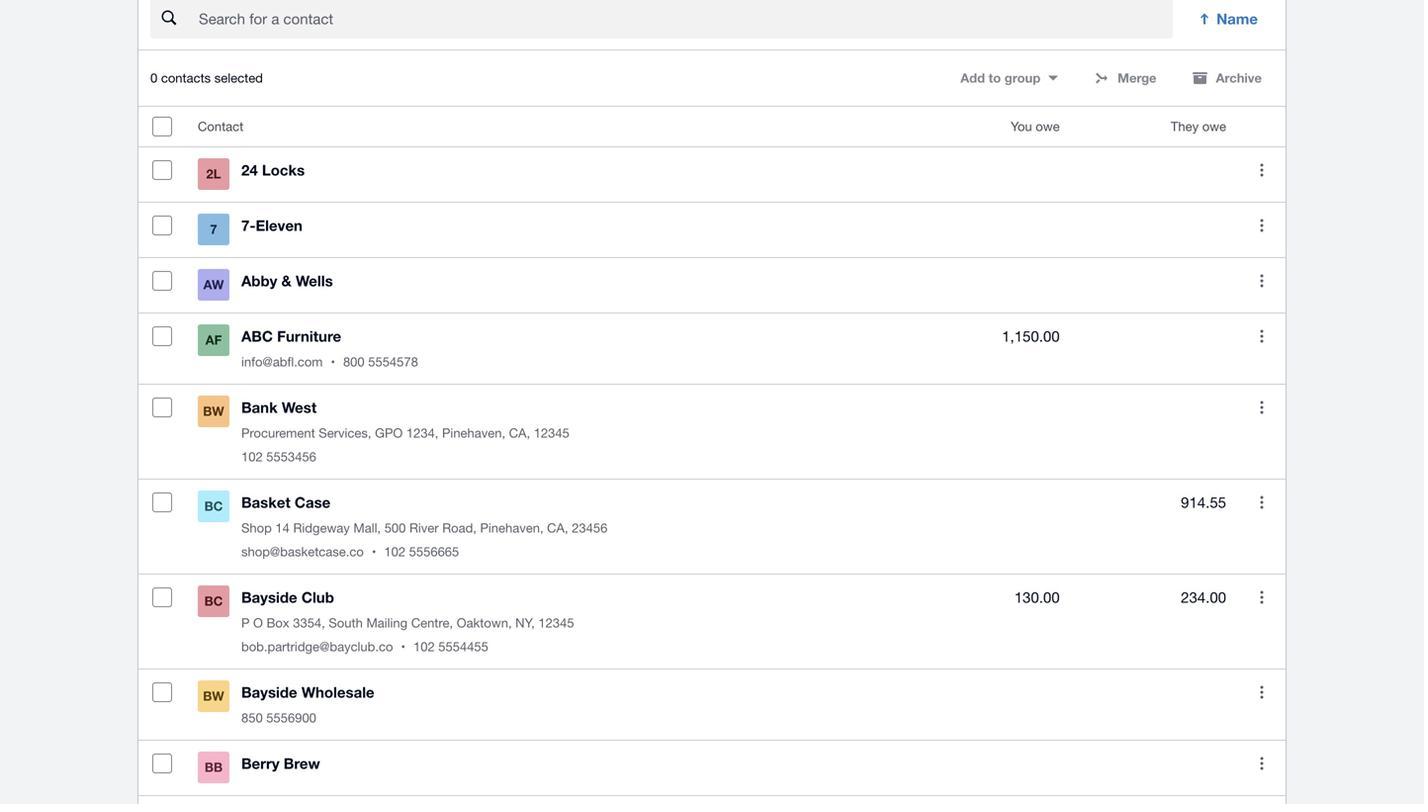 Task type: describe. For each thing, give the bounding box(es) containing it.
mailing
[[366, 615, 408, 631]]

box
[[267, 615, 289, 631]]

contact list table element
[[138, 107, 1286, 804]]

shop@basketcase.co
[[241, 544, 364, 560]]

24
[[241, 161, 258, 179]]

1234,
[[406, 426, 439, 441]]

merge button
[[1082, 63, 1169, 94]]

bank
[[241, 399, 278, 417]]

add
[[961, 70, 985, 86]]

12345 inside bayside club p o box 3354, south mailing centre, oaktown, ny, 12345 bob.partridge@bayclub.co • 102 5554455
[[538, 615, 574, 631]]

bayside wholesale 850 5556900
[[241, 684, 375, 726]]

bw for bank
[[203, 404, 224, 419]]

more row options image for case
[[1242, 483, 1282, 522]]

shop
[[241, 520, 272, 536]]

locks
[[262, 161, 305, 179]]

contacts
[[161, 70, 211, 86]]

archive
[[1216, 70, 1262, 86]]

abc furniture info@abfl.com • 800 5554578
[[241, 328, 418, 370]]

brew
[[284, 755, 320, 773]]

services,
[[319, 426, 371, 441]]

1,150.00 link
[[1002, 325, 1060, 348]]

23456
[[572, 520, 608, 536]]

p
[[241, 615, 250, 631]]

abby
[[241, 272, 277, 290]]

gpo
[[375, 426, 403, 441]]

merge
[[1118, 70, 1157, 86]]

bayside for bayside club
[[241, 589, 297, 606]]

ridgeway
[[293, 520, 350, 536]]

selected
[[214, 70, 263, 86]]

to
[[989, 70, 1001, 86]]

1,150.00
[[1002, 328, 1060, 345]]

you
[[1011, 119, 1032, 134]]

• inside abc furniture info@abfl.com • 800 5554578
[[331, 354, 335, 370]]

club
[[301, 589, 334, 606]]

river
[[409, 520, 439, 536]]

pinehaven, inside bank west procurement services, gpo 1234, pinehaven, ca, 12345 102 5553456
[[442, 426, 505, 441]]

0 contacts selected
[[150, 70, 263, 86]]

eleven
[[256, 217, 303, 235]]

7-
[[241, 217, 256, 235]]

130.00
[[1014, 589, 1060, 606]]

7-eleven
[[241, 217, 303, 235]]

5553456
[[266, 449, 316, 465]]

24 locks
[[241, 161, 305, 179]]

more row options image for furniture
[[1242, 317, 1282, 356]]

bayside club p o box 3354, south mailing centre, oaktown, ny, 12345 bob.partridge@bayclub.co • 102 5554455
[[241, 589, 574, 654]]

0
[[150, 70, 157, 86]]

name button
[[1185, 0, 1274, 39]]

they
[[1171, 119, 1199, 134]]

west
[[282, 399, 317, 417]]

add to group button
[[949, 63, 1070, 94]]

5554455
[[438, 639, 488, 654]]

group
[[1005, 70, 1041, 86]]

12345 inside bank west procurement services, gpo 1234, pinehaven, ca, 12345 102 5553456
[[534, 426, 570, 441]]

800
[[343, 354, 365, 370]]

abby & wells
[[241, 272, 333, 290]]

south
[[329, 615, 363, 631]]

bw for bayside
[[203, 689, 224, 704]]

102 for bayside club
[[413, 639, 435, 654]]

• for bayside club
[[401, 639, 405, 654]]

o
[[253, 615, 263, 631]]

road,
[[442, 520, 477, 536]]

bc for bayside club
[[204, 594, 223, 609]]

basket
[[241, 494, 291, 512]]



Task type: locate. For each thing, give the bounding box(es) containing it.
4 more row options image from the top
[[1242, 483, 1282, 522]]

ny,
[[515, 615, 535, 631]]

centre,
[[411, 615, 453, 631]]

bw up bb
[[203, 689, 224, 704]]

ca, right 1234,
[[509, 426, 530, 441]]

wells
[[296, 272, 333, 290]]

contact
[[198, 119, 244, 134]]

more row options image for berry brew
[[1242, 744, 1282, 784]]

ca, left 23456
[[547, 520, 568, 536]]

ca, inside bank west procurement services, gpo 1234, pinehaven, ca, 12345 102 5553456
[[509, 426, 530, 441]]

1 horizontal spatial •
[[372, 544, 376, 560]]

berry brew
[[241, 755, 320, 773]]

• left the 800 at left top
[[331, 354, 335, 370]]

1 vertical spatial ca,
[[547, 520, 568, 536]]

102 inside bayside club p o box 3354, south mailing centre, oaktown, ny, 12345 bob.partridge@bayclub.co • 102 5554455
[[413, 639, 435, 654]]

1 horizontal spatial ca,
[[547, 520, 568, 536]]

0 vertical spatial ca,
[[509, 426, 530, 441]]

more row options image for abby & wells
[[1242, 261, 1282, 301]]

2 owe from the left
[[1202, 119, 1226, 134]]

234.00 link
[[1181, 586, 1226, 609]]

1 bc from the top
[[204, 499, 223, 514]]

1 more row options image from the top
[[1242, 206, 1282, 245]]

2 more row options image from the top
[[1242, 317, 1282, 356]]

furniture
[[277, 328, 341, 345]]

•
[[331, 354, 335, 370], [372, 544, 376, 560], [401, 639, 405, 654]]

0 vertical spatial bayside
[[241, 589, 297, 606]]

0 vertical spatial pinehaven,
[[442, 426, 505, 441]]

3 more row options image from the top
[[1242, 388, 1282, 427]]

af
[[205, 333, 222, 348]]

2 vertical spatial •
[[401, 639, 405, 654]]

• inside the basket case shop 14 ridgeway mall, 500 river road, pinehaven, ca, 23456 shop@basketcase.co • 102 5556665
[[372, 544, 376, 560]]

0 horizontal spatial 102
[[241, 449, 263, 465]]

2 bw from the top
[[203, 689, 224, 704]]

0 vertical spatial bw
[[203, 404, 224, 419]]

5 more row options image from the top
[[1242, 673, 1282, 712]]

2 bayside from the top
[[241, 684, 297, 701]]

bayside up 850
[[241, 684, 297, 701]]

500
[[384, 520, 406, 536]]

2 horizontal spatial •
[[401, 639, 405, 654]]

914.55 link
[[1181, 491, 1226, 515]]

&
[[281, 272, 292, 290]]

owe right 'you'
[[1036, 119, 1060, 134]]

1 vertical spatial bw
[[203, 689, 224, 704]]

more row options image for wholesale
[[1242, 673, 1282, 712]]

oaktown,
[[457, 615, 512, 631]]

bc for basket case
[[204, 499, 223, 514]]

case
[[295, 494, 331, 512]]

1 more row options image from the top
[[1242, 151, 1282, 190]]

owe
[[1036, 119, 1060, 134], [1202, 119, 1226, 134]]

102 down 500
[[384, 544, 406, 560]]

102
[[241, 449, 263, 465], [384, 544, 406, 560], [413, 639, 435, 654]]

info@abfl.com
[[241, 354, 323, 370]]

they owe
[[1171, 119, 1226, 134]]

0 horizontal spatial ca,
[[509, 426, 530, 441]]

bayside for bayside wholesale
[[241, 684, 297, 701]]

bayside inside bayside club p o box 3354, south mailing centre, oaktown, ny, 12345 bob.partridge@bayclub.co • 102 5554455
[[241, 589, 297, 606]]

1 horizontal spatial 102
[[384, 544, 406, 560]]

1 vertical spatial 12345
[[538, 615, 574, 631]]

102 down centre,
[[413, 639, 435, 654]]

102 for basket case
[[384, 544, 406, 560]]

2 vertical spatial 102
[[413, 639, 435, 654]]

14
[[275, 520, 290, 536]]

bayside up box
[[241, 589, 297, 606]]

owe for you owe
[[1036, 119, 1060, 134]]

mall,
[[353, 520, 381, 536]]

• for basket case
[[372, 544, 376, 560]]

more row options image
[[1242, 206, 1282, 245], [1242, 261, 1282, 301], [1242, 578, 1282, 617], [1242, 744, 1282, 784]]

102 down procurement
[[241, 449, 263, 465]]

130.00 link
[[1014, 586, 1060, 609]]

bank west procurement services, gpo 1234, pinehaven, ca, 12345 102 5553456
[[241, 399, 570, 465]]

914.55
[[1181, 494, 1226, 511]]

bw
[[203, 404, 224, 419], [203, 689, 224, 704]]

0 vertical spatial 12345
[[534, 426, 570, 441]]

1 vertical spatial •
[[372, 544, 376, 560]]

berry
[[241, 755, 280, 773]]

0 horizontal spatial •
[[331, 354, 335, 370]]

2 bc from the top
[[204, 594, 223, 609]]

12345
[[534, 426, 570, 441], [538, 615, 574, 631]]

aw
[[203, 277, 224, 292]]

7
[[210, 222, 217, 237]]

owe for they owe
[[1202, 119, 1226, 134]]

more row options image for west
[[1242, 388, 1282, 427]]

pinehaven,
[[442, 426, 505, 441], [480, 520, 544, 536]]

bob.partridge@bayclub.co
[[241, 639, 393, 654]]

procurement
[[241, 426, 315, 441]]

pinehaven, right 1234,
[[442, 426, 505, 441]]

ca,
[[509, 426, 530, 441], [547, 520, 568, 536]]

you owe
[[1011, 119, 1060, 134]]

ca, inside the basket case shop 14 ridgeway mall, 500 river road, pinehaven, ca, 23456 shop@basketcase.co • 102 5556665
[[547, 520, 568, 536]]

bw left bank
[[203, 404, 224, 419]]

owe right they
[[1202, 119, 1226, 134]]

5556665
[[409, 544, 459, 560]]

bayside
[[241, 589, 297, 606], [241, 684, 297, 701]]

1 vertical spatial bayside
[[241, 684, 297, 701]]

1 vertical spatial pinehaven,
[[480, 520, 544, 536]]

234.00
[[1181, 589, 1226, 606]]

5556900
[[266, 710, 316, 726]]

1 vertical spatial 102
[[384, 544, 406, 560]]

basket case shop 14 ridgeway mall, 500 river road, pinehaven, ca, 23456 shop@basketcase.co • 102 5556665
[[241, 494, 608, 560]]

archive button
[[1180, 63, 1274, 94]]

• inside bayside club p o box 3354, south mailing centre, oaktown, ny, 12345 bob.partridge@bayclub.co • 102 5554455
[[401, 639, 405, 654]]

1 owe from the left
[[1036, 119, 1060, 134]]

2l
[[206, 166, 221, 182]]

pinehaven, right road, on the left
[[480, 520, 544, 536]]

add to group
[[961, 70, 1041, 86]]

1 bayside from the top
[[241, 589, 297, 606]]

bb
[[205, 760, 223, 775]]

0 horizontal spatial owe
[[1036, 119, 1060, 134]]

3354,
[[293, 615, 325, 631]]

more row options image for 7-eleven
[[1242, 206, 1282, 245]]

• down mailing
[[401, 639, 405, 654]]

2 horizontal spatial 102
[[413, 639, 435, 654]]

• down mall,
[[372, 544, 376, 560]]

pinehaven, inside the basket case shop 14 ridgeway mall, 500 river road, pinehaven, ca, 23456 shop@basketcase.co • 102 5556665
[[480, 520, 544, 536]]

102 inside bank west procurement services, gpo 1234, pinehaven, ca, 12345 102 5553456
[[241, 449, 263, 465]]

102 inside the basket case shop 14 ridgeway mall, 500 river road, pinehaven, ca, 23456 shop@basketcase.co • 102 5556665
[[384, 544, 406, 560]]

5554578
[[368, 354, 418, 370]]

wholesale
[[301, 684, 375, 701]]

0 vertical spatial •
[[331, 354, 335, 370]]

0 vertical spatial bc
[[204, 499, 223, 514]]

1 horizontal spatial owe
[[1202, 119, 1226, 134]]

4 more row options image from the top
[[1242, 744, 1282, 784]]

bc
[[204, 499, 223, 514], [204, 594, 223, 609]]

2 more row options image from the top
[[1242, 261, 1282, 301]]

850
[[241, 710, 263, 726]]

3 more row options image from the top
[[1242, 578, 1282, 617]]

bayside inside 'bayside wholesale 850 5556900'
[[241, 684, 297, 701]]

Search for a contact field
[[197, 0, 1173, 38]]

name
[[1217, 10, 1258, 28]]

abc
[[241, 328, 273, 345]]

1 bw from the top
[[203, 404, 224, 419]]

1 vertical spatial bc
[[204, 594, 223, 609]]

more row options image
[[1242, 151, 1282, 190], [1242, 317, 1282, 356], [1242, 388, 1282, 427], [1242, 483, 1282, 522], [1242, 673, 1282, 712]]

0 vertical spatial 102
[[241, 449, 263, 465]]



Task type: vqa. For each thing, say whether or not it's contained in the screenshot.
• for Bayside Club
yes



